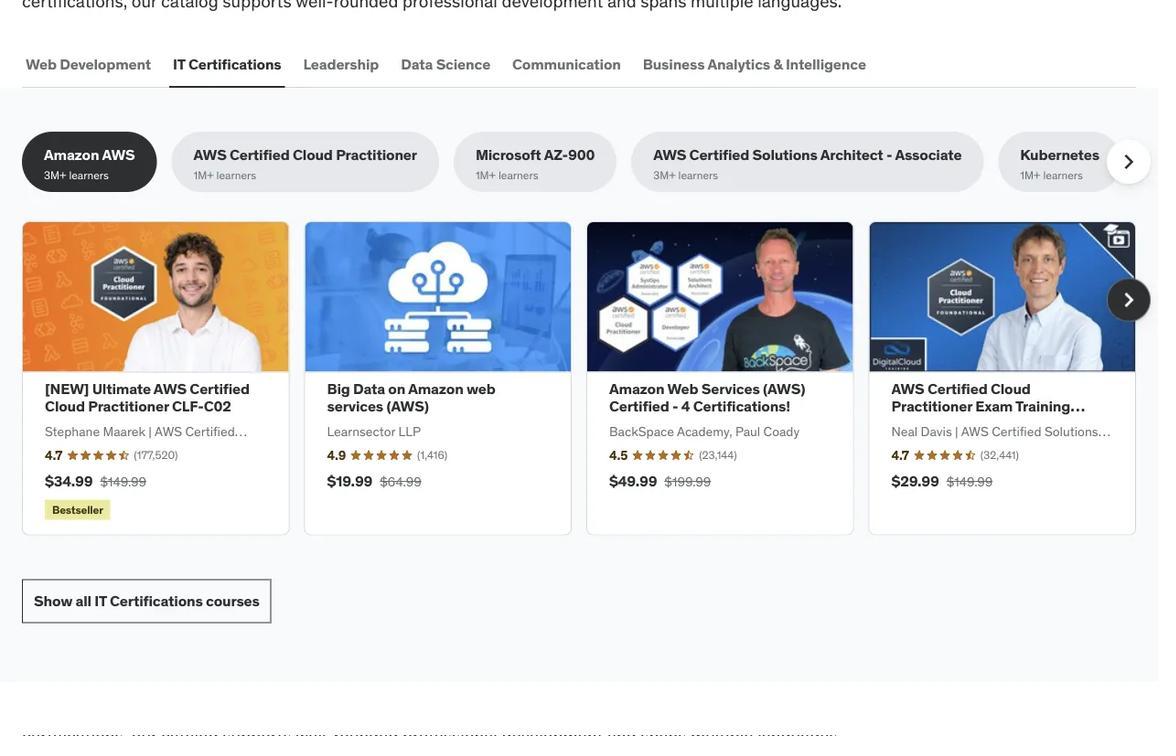 Task type: vqa. For each thing, say whether or not it's contained in the screenshot.
Intelligence
yes



Task type: locate. For each thing, give the bounding box(es) containing it.
learners inside microsoft az-900 1m+ learners
[[499, 168, 539, 182]]

1 horizontal spatial -
[[887, 146, 893, 164]]

learners inside aws certified solutions architect - associate 3m+ learners
[[679, 168, 719, 182]]

data inside big data on amazon web services (aws)
[[353, 379, 385, 398]]

(aws) inside big data on amazon web services (aws)
[[387, 397, 429, 416]]

2 3m+ from the left
[[654, 168, 676, 182]]

on
[[388, 379, 406, 398]]

2 horizontal spatial cloud
[[991, 379, 1031, 398]]

1 horizontal spatial (aws)
[[763, 379, 806, 398]]

certified
[[230, 146, 290, 164], [690, 146, 750, 164], [190, 379, 250, 398], [928, 379, 988, 398], [610, 397, 670, 416]]

practitioner inside [new] ultimate aws certified cloud practitioner clf-c02
[[88, 397, 169, 416]]

1 horizontal spatial practitioner
[[336, 146, 417, 164]]

learners inside kubernetes 1m+ learners
[[1044, 168, 1084, 182]]

1 horizontal spatial amazon
[[408, 379, 464, 398]]

it certifications button
[[169, 42, 285, 86]]

0 horizontal spatial 1m+
[[194, 168, 214, 182]]

1 vertical spatial data
[[353, 379, 385, 398]]

cloud inside aws certified cloud practitioner 1m+ learners
[[293, 146, 333, 164]]

0 vertical spatial certifications
[[188, 54, 281, 73]]

- left 4
[[673, 397, 679, 416]]

it right all in the left bottom of the page
[[94, 592, 107, 611]]

amazon inside amazon web services (aws) certified - 4 certifications!
[[610, 379, 665, 398]]

1 horizontal spatial web
[[668, 379, 699, 398]]

it right "development"
[[173, 54, 185, 73]]

practitioner for aws certified cloud practitioner 1m+ learners
[[336, 146, 417, 164]]

aws
[[102, 146, 135, 164], [194, 146, 227, 164], [654, 146, 687, 164], [154, 379, 187, 398], [892, 379, 925, 398]]

exam
[[976, 397, 1013, 416]]

certified inside [new] ultimate aws certified cloud practitioner clf-c02
[[190, 379, 250, 398]]

data left on
[[353, 379, 385, 398]]

3m+ inside aws certified solutions architect - associate 3m+ learners
[[654, 168, 676, 182]]

data
[[401, 54, 433, 73], [353, 379, 385, 398]]

cloud
[[293, 146, 333, 164], [991, 379, 1031, 398], [45, 397, 85, 416]]

learners inside amazon aws 3m+ learners
[[69, 168, 109, 182]]

data left science
[[401, 54, 433, 73]]

business analytics & intelligence button
[[640, 42, 870, 86]]

(aws) right services
[[387, 397, 429, 416]]

practitioner inside aws certified cloud practitioner 1m+ learners
[[336, 146, 417, 164]]

0 vertical spatial data
[[401, 54, 433, 73]]

0 horizontal spatial cloud
[[45, 397, 85, 416]]

next image
[[1115, 147, 1144, 177], [1115, 286, 1144, 315]]

aws certified cloud practitioner exam training [new] 2023
[[892, 379, 1071, 433]]

aws inside aws certified cloud practitioner exam training [new] 2023
[[892, 379, 925, 398]]

1m+
[[194, 168, 214, 182], [476, 168, 496, 182], [1021, 168, 1041, 182]]

1 horizontal spatial 3m+
[[654, 168, 676, 182]]

data science button
[[397, 42, 494, 86]]

0 horizontal spatial (aws)
[[387, 397, 429, 416]]

1 horizontal spatial data
[[401, 54, 433, 73]]

3 1m+ from the left
[[1021, 168, 1041, 182]]

1 vertical spatial certifications
[[110, 592, 203, 611]]

amazon inside big data on amazon web services (aws)
[[408, 379, 464, 398]]

4
[[682, 397, 690, 416]]

web left "development"
[[26, 54, 57, 73]]

0 vertical spatial web
[[26, 54, 57, 73]]

certified inside aws certified cloud practitioner exam training [new] 2023
[[928, 379, 988, 398]]

900
[[568, 146, 595, 164]]

training
[[1016, 397, 1071, 416]]

clf-
[[172, 397, 204, 416]]

[new]
[[45, 379, 89, 398]]

2 learners from the left
[[217, 168, 256, 182]]

2 next image from the top
[[1115, 286, 1144, 315]]

1 horizontal spatial cloud
[[293, 146, 333, 164]]

practitioner
[[336, 146, 417, 164], [88, 397, 169, 416], [892, 397, 973, 416]]

2023
[[936, 415, 971, 433]]

2 horizontal spatial amazon
[[610, 379, 665, 398]]

1 vertical spatial next image
[[1115, 286, 1144, 315]]

analytics
[[708, 54, 771, 73]]

amazon inside amazon aws 3m+ learners
[[44, 146, 99, 164]]

- right architect
[[887, 146, 893, 164]]

certified inside aws certified cloud practitioner 1m+ learners
[[230, 146, 290, 164]]

0 horizontal spatial practitioner
[[88, 397, 169, 416]]

2 horizontal spatial 1m+
[[1021, 168, 1041, 182]]

aws certified cloud practitioner 1m+ learners
[[194, 146, 417, 182]]

(aws) right the "services"
[[763, 379, 806, 398]]

3m+
[[44, 168, 66, 182], [654, 168, 676, 182]]

0 horizontal spatial -
[[673, 397, 679, 416]]

it
[[173, 54, 185, 73], [94, 592, 107, 611]]

certified for aws certified cloud practitioner 1m+ learners
[[230, 146, 290, 164]]

-
[[887, 146, 893, 164], [673, 397, 679, 416]]

aws inside aws certified solutions architect - associate 3m+ learners
[[654, 146, 687, 164]]

associate
[[896, 146, 962, 164]]

0 horizontal spatial 3m+
[[44, 168, 66, 182]]

data inside data science button
[[401, 54, 433, 73]]

0 vertical spatial -
[[887, 146, 893, 164]]

1m+ inside microsoft az-900 1m+ learners
[[476, 168, 496, 182]]

4 learners from the left
[[679, 168, 719, 182]]

aws inside aws certified cloud practitioner 1m+ learners
[[194, 146, 227, 164]]

0 horizontal spatial data
[[353, 379, 385, 398]]

topic filters element
[[22, 132, 1159, 192]]

2 horizontal spatial practitioner
[[892, 397, 973, 416]]

web
[[26, 54, 57, 73], [668, 379, 699, 398]]

it inside button
[[173, 54, 185, 73]]

- inside aws certified solutions architect - associate 3m+ learners
[[887, 146, 893, 164]]

certifications
[[188, 54, 281, 73], [110, 592, 203, 611]]

web left the "services"
[[668, 379, 699, 398]]

3 learners from the left
[[499, 168, 539, 182]]

services
[[327, 397, 384, 416]]

amazon
[[44, 146, 99, 164], [408, 379, 464, 398], [610, 379, 665, 398]]

[new]
[[892, 415, 933, 433]]

aws for aws certified solutions architect - associate 3m+ learners
[[654, 146, 687, 164]]

microsoft az-900 1m+ learners
[[476, 146, 595, 182]]

next image inside topic filters element
[[1115, 147, 1144, 177]]

certified inside aws certified solutions architect - associate 3m+ learners
[[690, 146, 750, 164]]

1 3m+ from the left
[[44, 168, 66, 182]]

business
[[643, 54, 705, 73]]

learners
[[69, 168, 109, 182], [217, 168, 256, 182], [499, 168, 539, 182], [679, 168, 719, 182], [1044, 168, 1084, 182]]

next image inside carousel element
[[1115, 286, 1144, 315]]

it certifications
[[173, 54, 281, 73]]

practitioner inside aws certified cloud practitioner exam training [new] 2023
[[892, 397, 973, 416]]

cloud inside aws certified cloud practitioner exam training [new] 2023
[[991, 379, 1031, 398]]

0 vertical spatial it
[[173, 54, 185, 73]]

1 horizontal spatial 1m+
[[476, 168, 496, 182]]

5 learners from the left
[[1044, 168, 1084, 182]]

- inside amazon web services (aws) certified - 4 certifications!
[[673, 397, 679, 416]]

certified for aws certified solutions architect - associate 3m+ learners
[[690, 146, 750, 164]]

microsoft
[[476, 146, 542, 164]]

2 1m+ from the left
[[476, 168, 496, 182]]

0 vertical spatial next image
[[1115, 147, 1144, 177]]

1 1m+ from the left
[[194, 168, 214, 182]]

ultimate
[[92, 379, 151, 398]]

certified for aws certified cloud practitioner exam training [new] 2023
[[928, 379, 988, 398]]

1 vertical spatial -
[[673, 397, 679, 416]]

0 horizontal spatial web
[[26, 54, 57, 73]]

kubernetes 1m+ learners
[[1021, 146, 1100, 182]]

0 horizontal spatial amazon
[[44, 146, 99, 164]]

(aws)
[[763, 379, 806, 398], [387, 397, 429, 416]]

1 vertical spatial web
[[668, 379, 699, 398]]

1 horizontal spatial it
[[173, 54, 185, 73]]

certifications!
[[694, 397, 791, 416]]

1 learners from the left
[[69, 168, 109, 182]]

amazon for amazon web services (aws) certified - 4 certifications!
[[610, 379, 665, 398]]

0 horizontal spatial it
[[94, 592, 107, 611]]

1 next image from the top
[[1115, 147, 1144, 177]]



Task type: describe. For each thing, give the bounding box(es) containing it.
show all it certifications courses
[[34, 592, 260, 611]]

next image for topic filters element
[[1115, 147, 1144, 177]]

aws for aws certified cloud practitioner exam training [new] 2023
[[892, 379, 925, 398]]

big data on amazon web services (aws)
[[327, 379, 496, 416]]

development
[[60, 54, 151, 73]]

web inside button
[[26, 54, 57, 73]]

communication button
[[509, 42, 625, 86]]

cloud inside [new] ultimate aws certified cloud practitioner clf-c02
[[45, 397, 85, 416]]

1 vertical spatial it
[[94, 592, 107, 611]]

aws certified solutions architect - associate 3m+ learners
[[654, 146, 962, 182]]

amazon web services (aws) certified - 4 certifications! link
[[610, 379, 806, 416]]

web
[[467, 379, 496, 398]]

[new] ultimate aws certified cloud practitioner clf-c02
[[45, 379, 250, 416]]

aws inside [new] ultimate aws certified cloud practitioner clf-c02
[[154, 379, 187, 398]]

carousel element
[[22, 222, 1152, 536]]

az-
[[544, 146, 568, 164]]

big
[[327, 379, 350, 398]]

certifications inside button
[[188, 54, 281, 73]]

business analytics & intelligence
[[643, 54, 867, 73]]

[new] ultimate aws certified cloud practitioner clf-c02 link
[[45, 379, 250, 416]]

architect
[[821, 146, 884, 164]]

intelligence
[[786, 54, 867, 73]]

aws certified cloud practitioner exam training [new] 2023 link
[[892, 379, 1086, 433]]

1m+ inside aws certified cloud practitioner 1m+ learners
[[194, 168, 214, 182]]

practitioner for aws certified cloud practitioner exam training [new] 2023
[[892, 397, 973, 416]]

c02
[[204, 397, 231, 416]]

show all it certifications courses link
[[22, 580, 272, 624]]

communication
[[513, 54, 621, 73]]

data science
[[401, 54, 491, 73]]

web inside amazon web services (aws) certified - 4 certifications!
[[668, 379, 699, 398]]

kubernetes
[[1021, 146, 1100, 164]]

cloud for learners
[[293, 146, 333, 164]]

solutions
[[753, 146, 818, 164]]

certified inside amazon web services (aws) certified - 4 certifications!
[[610, 397, 670, 416]]

amazon aws 3m+ learners
[[44, 146, 135, 182]]

courses
[[206, 592, 260, 611]]

1m+ inside kubernetes 1m+ learners
[[1021, 168, 1041, 182]]

aws for aws certified cloud practitioner 1m+ learners
[[194, 146, 227, 164]]

learners inside aws certified cloud practitioner 1m+ learners
[[217, 168, 256, 182]]

web development button
[[22, 42, 155, 86]]

science
[[436, 54, 491, 73]]

next image for carousel element
[[1115, 286, 1144, 315]]

leadership button
[[300, 42, 383, 86]]

cloud for training
[[991, 379, 1031, 398]]

(aws) inside amazon web services (aws) certified - 4 certifications!
[[763, 379, 806, 398]]

&
[[774, 54, 783, 73]]

aws inside amazon aws 3m+ learners
[[102, 146, 135, 164]]

big data on amazon web services (aws) link
[[327, 379, 496, 416]]

all
[[76, 592, 91, 611]]

web development
[[26, 54, 151, 73]]

amazon for amazon aws 3m+ learners
[[44, 146, 99, 164]]

services
[[702, 379, 760, 398]]

amazon web services (aws) certified - 4 certifications!
[[610, 379, 806, 416]]

show
[[34, 592, 72, 611]]

3m+ inside amazon aws 3m+ learners
[[44, 168, 66, 182]]

leadership
[[303, 54, 379, 73]]



